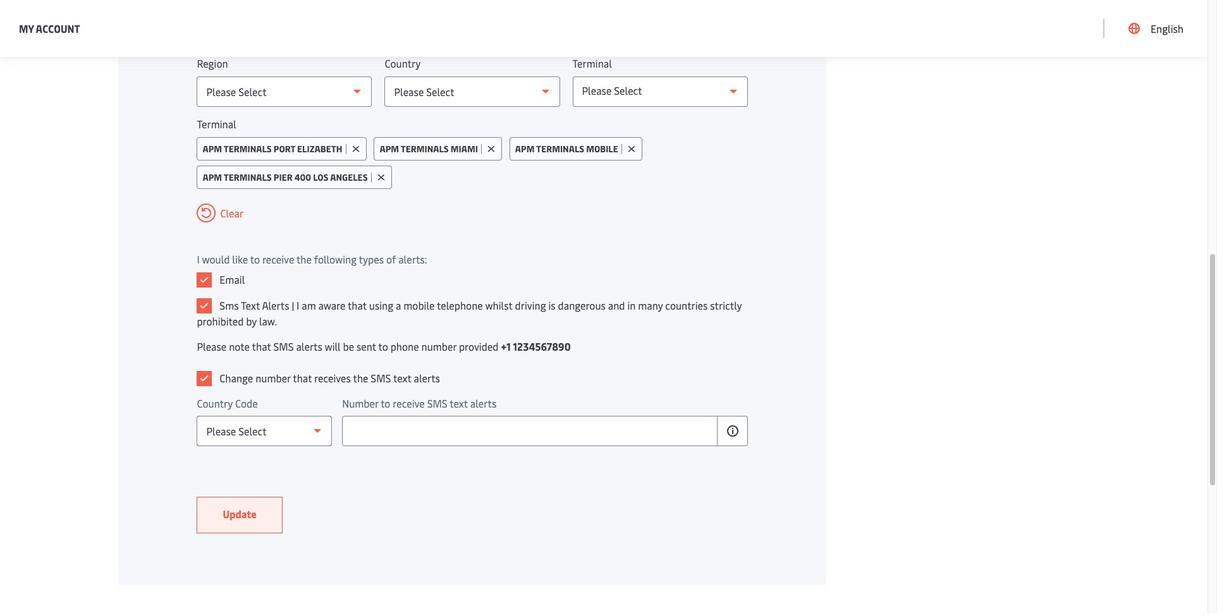 Task type: locate. For each thing, give the bounding box(es) containing it.
text up 'number to receive sms text alerts' on the left bottom
[[393, 371, 411, 385]]

text
[[393, 371, 411, 385], [450, 397, 468, 410]]

1 horizontal spatial receive
[[393, 397, 425, 410]]

0 horizontal spatial the
[[297, 252, 312, 266]]

2 horizontal spatial that
[[348, 299, 367, 312]]

1 horizontal spatial text
[[450, 397, 468, 410]]

terminal up please select
[[573, 56, 612, 70]]

1 horizontal spatial i
[[297, 299, 299, 312]]

that for receives
[[293, 371, 312, 385]]

1 vertical spatial the
[[353, 371, 368, 385]]

whilst
[[485, 299, 513, 312]]

2 vertical spatial alerts
[[470, 397, 497, 410]]

country
[[385, 56, 421, 70], [197, 397, 233, 410]]

1 vertical spatial sms
[[371, 371, 391, 385]]

i
[[197, 252, 200, 266], [297, 299, 299, 312]]

text down provided
[[450, 397, 468, 410]]

receive right number
[[393, 397, 425, 410]]

i right |
[[297, 299, 299, 312]]

0 vertical spatial that
[[348, 299, 367, 312]]

and
[[608, 299, 625, 312]]

0 vertical spatial the
[[297, 252, 312, 266]]

2 vertical spatial that
[[293, 371, 312, 385]]

0 vertical spatial receive
[[262, 252, 294, 266]]

1 vertical spatial number
[[256, 371, 291, 385]]

2 horizontal spatial alerts
[[470, 397, 497, 410]]

1 horizontal spatial terminal
[[573, 56, 612, 70]]

alerts:
[[399, 252, 427, 266]]

that for sms
[[252, 340, 271, 354]]

0 vertical spatial terminal
[[573, 56, 612, 70]]

1 vertical spatial to
[[379, 340, 388, 354]]

0 horizontal spatial text
[[393, 371, 411, 385]]

number right phone
[[422, 340, 457, 354]]

terminals left port
[[224, 143, 272, 155]]

0 horizontal spatial terminal
[[197, 117, 236, 131]]

to right number
[[381, 397, 391, 410]]

alerts down provided
[[470, 397, 497, 410]]

i would like to receive the following types of alerts:
[[197, 252, 427, 266]]

please note that sms alerts will be sent to phone number provided +1 1234567890
[[197, 340, 571, 354]]

2 horizontal spatial sms
[[427, 397, 448, 410]]

apm terminals mobile
[[515, 143, 618, 155]]

0 vertical spatial country
[[385, 56, 421, 70]]

provided
[[459, 340, 499, 354]]

0 vertical spatial sms
[[274, 340, 294, 354]]

0 horizontal spatial receive
[[262, 252, 294, 266]]

receive
[[262, 252, 294, 266], [393, 397, 425, 410]]

1 vertical spatial please
[[197, 340, 227, 354]]

i left would
[[197, 252, 200, 266]]

1 vertical spatial i
[[297, 299, 299, 312]]

number
[[422, 340, 457, 354], [256, 371, 291, 385]]

country for country
[[385, 56, 421, 70]]

to
[[250, 252, 260, 266], [379, 340, 388, 354], [381, 397, 391, 410]]

angeles
[[330, 171, 368, 183]]

0 horizontal spatial please
[[197, 340, 227, 354]]

note
[[229, 340, 250, 354]]

the
[[297, 252, 312, 266], [353, 371, 368, 385]]

terminals left miami
[[401, 143, 449, 155]]

Number to receive SMS text alerts number field
[[342, 416, 748, 447]]

alerts
[[296, 340, 322, 354], [414, 371, 440, 385], [470, 397, 497, 410]]

that inside sms text alerts | i am aware that using a mobile telephone whilst driving is dangerous and in many countries strictly prohibited by law.
[[348, 299, 367, 312]]

is
[[549, 299, 556, 312]]

1 horizontal spatial country
[[385, 56, 421, 70]]

0 horizontal spatial that
[[252, 340, 271, 354]]

alerts
[[262, 299, 289, 312]]

1 horizontal spatial sms
[[371, 371, 391, 385]]

0 vertical spatial please
[[582, 83, 612, 97]]

to right like
[[250, 252, 260, 266]]

alerts up 'number to receive sms text alerts' on the left bottom
[[414, 371, 440, 385]]

country code
[[197, 397, 258, 410]]

please down prohibited
[[197, 340, 227, 354]]

terminals for mobile
[[536, 143, 584, 155]]

please for please note that sms alerts will be sent to phone number provided +1 1234567890
[[197, 340, 227, 354]]

my
[[19, 21, 34, 35]]

in
[[628, 299, 636, 312]]

apm
[[203, 143, 222, 155], [380, 143, 399, 155], [515, 143, 535, 155], [203, 171, 222, 183]]

mobile
[[586, 143, 618, 155]]

following
[[314, 252, 357, 266]]

terminals
[[224, 143, 272, 155], [401, 143, 449, 155], [536, 143, 584, 155], [224, 171, 272, 183]]

0 vertical spatial to
[[250, 252, 260, 266]]

english button
[[1129, 0, 1184, 57]]

please
[[582, 83, 612, 97], [197, 340, 227, 354]]

apm for apm terminals pier 400 los angeles
[[203, 171, 222, 183]]

apm terminals miami button
[[374, 137, 502, 161]]

receives
[[314, 371, 351, 385]]

2 vertical spatial to
[[381, 397, 391, 410]]

terminals left 'pier'
[[224, 171, 272, 183]]

1 horizontal spatial alerts
[[414, 371, 440, 385]]

1 vertical spatial that
[[252, 340, 271, 354]]

sms
[[220, 299, 239, 312]]

that left receives
[[293, 371, 312, 385]]

alerts left the will
[[296, 340, 322, 354]]

0 horizontal spatial alerts
[[296, 340, 322, 354]]

1 vertical spatial alerts
[[414, 371, 440, 385]]

0 horizontal spatial country
[[197, 397, 233, 410]]

Please Select text field
[[197, 416, 332, 447]]

mobile
[[404, 299, 435, 312]]

like
[[232, 252, 248, 266]]

terminals inside button
[[224, 171, 272, 183]]

0 horizontal spatial i
[[197, 252, 200, 266]]

1 horizontal spatial number
[[422, 340, 457, 354]]

+1
[[501, 340, 511, 354]]

country for country code
[[197, 397, 233, 410]]

0 vertical spatial i
[[197, 252, 200, 266]]

using
[[369, 299, 393, 312]]

apm terminals pier 400 los angeles
[[203, 171, 368, 183]]

would
[[202, 252, 230, 266]]

apm inside button
[[203, 171, 222, 183]]

please select
[[582, 83, 642, 97]]

terminal
[[573, 56, 612, 70], [197, 117, 236, 131]]

1 vertical spatial text
[[450, 397, 468, 410]]

1 vertical spatial country
[[197, 397, 233, 410]]

the left following at the left top
[[297, 252, 312, 266]]

please left select
[[582, 83, 612, 97]]

aware
[[318, 299, 346, 312]]

2 vertical spatial sms
[[427, 397, 448, 410]]

0 vertical spatial text
[[393, 371, 411, 385]]

sms for receive
[[427, 397, 448, 410]]

apm for apm terminals mobile
[[515, 143, 535, 155]]

0 horizontal spatial sms
[[274, 340, 294, 354]]

sms
[[274, 340, 294, 354], [371, 371, 391, 385], [427, 397, 448, 410]]

please for please select
[[582, 83, 612, 97]]

terminals left mobile
[[536, 143, 584, 155]]

the up number
[[353, 371, 368, 385]]

text
[[241, 299, 260, 312]]

change
[[220, 371, 253, 385]]

receive right like
[[262, 252, 294, 266]]

number up code
[[256, 371, 291, 385]]

1 horizontal spatial please
[[582, 83, 612, 97]]

prohibited
[[197, 314, 244, 328]]

terminals for miami
[[401, 143, 449, 155]]

that right note
[[252, 340, 271, 354]]

that left the using
[[348, 299, 367, 312]]

0 horizontal spatial number
[[256, 371, 291, 385]]

strictly
[[710, 299, 742, 312]]

terminal down 'region'
[[197, 117, 236, 131]]

law.
[[259, 314, 277, 328]]

0 vertical spatial number
[[422, 340, 457, 354]]

apm for apm terminals miami
[[380, 143, 399, 155]]

that
[[348, 299, 367, 312], [252, 340, 271, 354], [293, 371, 312, 385]]

pier
[[274, 171, 293, 183]]

clear button
[[197, 204, 244, 223]]

to right sent in the left of the page
[[379, 340, 388, 354]]

1 vertical spatial receive
[[393, 397, 425, 410]]

account
[[36, 21, 80, 35]]

1 horizontal spatial that
[[293, 371, 312, 385]]

Sms Text Alerts | I am aware that using a mobile telephone whilst driving is dangerous and in many countries strictly prohibited by law. checkbox
[[197, 299, 212, 314]]

phone
[[391, 340, 419, 354]]

driving
[[515, 299, 546, 312]]



Task type: vqa. For each thing, say whether or not it's contained in the screenshot.
that's SMS
yes



Task type: describe. For each thing, give the bounding box(es) containing it.
number to receive sms text alerts
[[342, 397, 497, 410]]

log out
[[1150, 12, 1184, 26]]

countries
[[666, 299, 708, 312]]

update
[[223, 507, 257, 521]]

log out link
[[1120, 0, 1184, 37]]

dangerous
[[558, 299, 606, 312]]

change number that receives the sms text alerts
[[220, 371, 440, 385]]

sms text alerts | i am aware that using a mobile telephone whilst driving is dangerous and in many countries strictly prohibited by law.
[[197, 299, 742, 328]]

english
[[1151, 22, 1184, 35]]

of
[[386, 252, 396, 266]]

log
[[1150, 12, 1166, 26]]

port
[[274, 143, 295, 155]]

Barge Operations checkbox
[[197, 0, 212, 10]]

los
[[313, 171, 329, 183]]

i inside sms text alerts | i am aware that using a mobile telephone whilst driving is dangerous and in many countries strictly prohibited by law.
[[297, 299, 299, 312]]

apm terminals port elizabeth
[[203, 143, 343, 155]]

clear
[[220, 206, 244, 220]]

by
[[246, 314, 257, 328]]

code
[[235, 397, 258, 410]]

terminals for port
[[224, 143, 272, 155]]

my account
[[19, 21, 80, 35]]

number
[[342, 397, 379, 410]]

apm terminals pier 400 los angeles button
[[197, 166, 392, 189]]

region
[[197, 56, 228, 70]]

Change number that receives the SMS text alerts checkbox
[[197, 371, 212, 386]]

elizabeth
[[297, 143, 343, 155]]

1 horizontal spatial the
[[353, 371, 368, 385]]

1 vertical spatial terminal
[[197, 117, 236, 131]]

|
[[292, 299, 294, 312]]

select
[[614, 83, 642, 97]]

apm terminals port elizabeth button
[[197, 137, 367, 161]]

am
[[302, 299, 316, 312]]

terminals for pier
[[224, 171, 272, 183]]

apm terminals miami
[[380, 143, 478, 155]]

out
[[1168, 12, 1184, 26]]

1234567890
[[513, 340, 571, 354]]

many
[[638, 299, 663, 312]]

0 vertical spatial alerts
[[296, 340, 322, 354]]

Email checkbox
[[197, 273, 212, 288]]

telephone
[[437, 299, 483, 312]]

email
[[220, 273, 245, 287]]

will
[[325, 340, 341, 354]]

miami
[[451, 143, 478, 155]]

types
[[359, 252, 384, 266]]

update button
[[197, 497, 283, 534]]

my account link
[[19, 21, 80, 36]]

be
[[343, 340, 354, 354]]

400
[[295, 171, 311, 183]]

apm terminals mobile button
[[510, 137, 642, 161]]

sms for that
[[274, 340, 294, 354]]

sent
[[357, 340, 376, 354]]

apm for apm terminals port elizabeth
[[203, 143, 222, 155]]

a
[[396, 299, 401, 312]]



